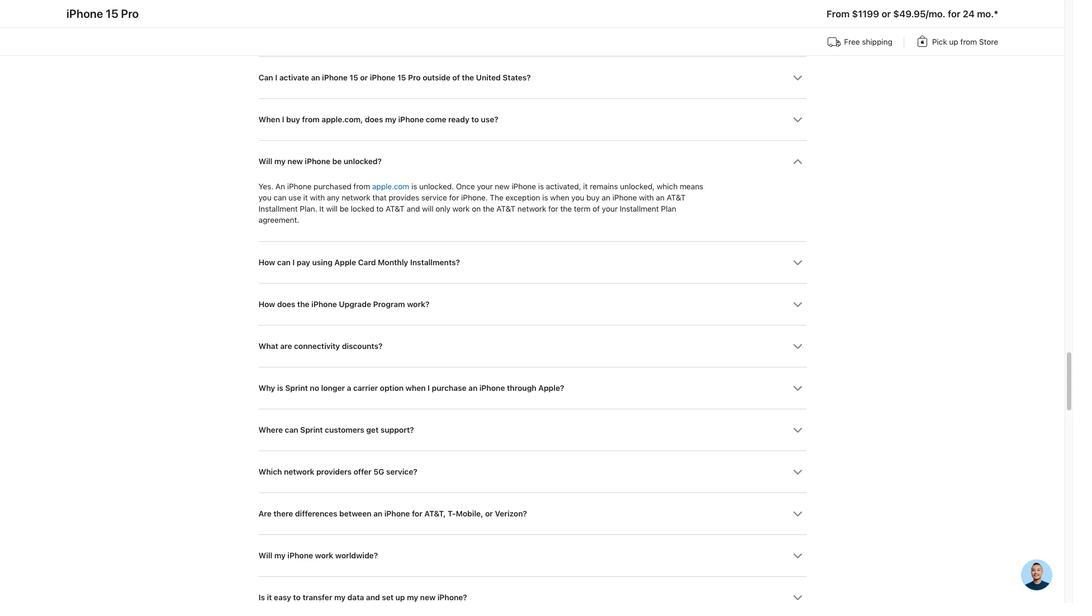 Task type: vqa. For each thing, say whether or not it's contained in the screenshot.
Awareness
no



Task type: locate. For each thing, give the bounding box(es) containing it.
pay
[[297, 258, 310, 267]]

an right activate
[[311, 73, 320, 82]]

chevrondown image inside the will my iphone work worldwide? dropdown button
[[793, 552, 802, 561]]

1 horizontal spatial buy
[[586, 193, 600, 202]]

be left locked
[[340, 205, 349, 214]]

1 horizontal spatial from
[[353, 182, 370, 191]]

will for will my iphone work worldwide?
[[259, 552, 272, 561]]

an
[[311, 73, 320, 82], [602, 193, 610, 202], [656, 193, 665, 202], [468, 384, 477, 393], [373, 510, 382, 519]]

an right purchase
[[468, 384, 477, 393]]

with
[[310, 193, 325, 202], [639, 193, 654, 202]]

1 vertical spatial can
[[277, 258, 291, 267]]

chevrondown image inside is it easy to transfer my data and set up my new iphone? dropdown button
[[793, 594, 802, 603]]

work left the on
[[453, 205, 470, 214]]

0 vertical spatial of
[[452, 73, 460, 82]]

0 vertical spatial or
[[882, 8, 891, 20]]

3 chevrondown image from the top
[[793, 157, 802, 166]]

0 vertical spatial how
[[259, 258, 275, 267]]

mobile,
[[456, 510, 483, 519]]

purchased
[[314, 182, 351, 191]]

can down an on the left of page
[[273, 193, 286, 202]]

1 horizontal spatial work
[[453, 205, 470, 214]]

0 vertical spatial to
[[471, 115, 479, 124]]

what
[[259, 342, 278, 351]]

new left iphone?
[[420, 594, 436, 603]]

of
[[452, 73, 460, 82], [593, 205, 600, 214]]

remains
[[590, 182, 618, 191]]

only
[[436, 205, 450, 214]]

the left united
[[462, 73, 474, 82]]

1 vertical spatial your
[[602, 205, 618, 214]]

network down exception in the top of the page
[[517, 205, 546, 214]]

work left worldwide?
[[315, 552, 333, 561]]

i inside dropdown button
[[293, 258, 295, 267]]

when inside 'dropdown button'
[[406, 384, 426, 393]]

1 vertical spatial new
[[495, 182, 510, 191]]

1 vertical spatial or
[[360, 73, 368, 82]]

is
[[411, 182, 417, 191], [538, 182, 544, 191], [542, 193, 548, 202], [277, 384, 283, 393]]

network up locked
[[342, 193, 370, 202]]

with up it
[[310, 193, 325, 202]]

new up the in the top of the page
[[495, 182, 510, 191]]

2 horizontal spatial to
[[471, 115, 479, 124]]

2 horizontal spatial network
[[517, 205, 546, 214]]

from inside "list item"
[[353, 182, 370, 191]]

2 vertical spatial to
[[293, 594, 301, 603]]

at&t
[[667, 193, 686, 202], [386, 205, 405, 214], [496, 205, 515, 214]]

work?
[[407, 300, 429, 309]]

be left unlocked?
[[332, 157, 342, 166]]

1 horizontal spatial new
[[420, 594, 436, 603]]

sprint
[[285, 384, 308, 393], [300, 426, 323, 435]]

0 horizontal spatial you
[[259, 193, 271, 202]]

to
[[471, 115, 479, 124], [376, 205, 384, 214], [293, 594, 301, 603]]

or right mobile,
[[485, 510, 493, 519]]

list
[[259, 14, 806, 604], [67, 34, 998, 53]]

2 vertical spatial it
[[267, 594, 272, 603]]

1 horizontal spatial you
[[571, 193, 584, 202]]

1 horizontal spatial iphone 15
[[370, 73, 406, 82]]

network right which at left bottom
[[284, 468, 314, 477]]

new
[[287, 157, 303, 166], [495, 182, 510, 191], [420, 594, 436, 603]]

chevrondown image for why is sprint no longer a carrier option when i purchase an iphone through apple?
[[793, 384, 802, 394]]

0 horizontal spatial up
[[395, 594, 405, 603]]

1 horizontal spatial with
[[639, 193, 654, 202]]

the inside dropdown button
[[297, 300, 309, 309]]

iphone up 'use'
[[287, 182, 312, 191]]

5 chevrondown image from the top
[[793, 342, 802, 352]]

to right easy
[[293, 594, 301, 603]]

list item
[[259, 140, 806, 242]]

chevrondown image for when i buy from apple.com, does my iphone come ready to use?
[[793, 115, 802, 124]]

i left the pay
[[293, 258, 295, 267]]

an inside dropdown button
[[373, 510, 382, 519]]

will down the service
[[422, 205, 433, 214]]

chevrondown image inside what are connectivity discounts? dropdown button
[[793, 342, 802, 352]]

chevrondown image inside the will my new iphone be unlocked? dropdown button
[[793, 157, 802, 166]]

1 vertical spatial sprint
[[300, 426, 323, 435]]

1 vertical spatial how
[[259, 300, 275, 309]]

you up term
[[571, 193, 584, 202]]

1 horizontal spatial or
[[485, 510, 493, 519]]

how
[[259, 258, 275, 267], [259, 300, 275, 309]]

iphone 15 pro link
[[67, 7, 139, 21]]

iphone left upgrade on the left of page
[[311, 300, 337, 309]]

will right it
[[326, 205, 338, 214]]

0 horizontal spatial and
[[366, 594, 380, 603]]

at&t,
[[424, 510, 446, 519]]

when right "option"
[[406, 384, 426, 393]]

from $1199 or $49.95 /mo. for 24 mo. *
[[827, 8, 998, 20]]

my
[[385, 115, 396, 124], [274, 157, 286, 166], [274, 552, 286, 561], [334, 594, 345, 603], [407, 594, 418, 603]]

term
[[574, 205, 591, 214]]

1 will from the top
[[259, 157, 272, 166]]

9 chevrondown image from the top
[[793, 510, 802, 519]]

chevrondown image inside how can i pay using apple card monthly installments? dropdown button
[[793, 258, 802, 268]]

1 vertical spatial network
[[517, 205, 546, 214]]

is right 'why'
[[277, 384, 283, 393]]

up right set
[[395, 594, 405, 603]]

0 vertical spatial sprint
[[285, 384, 308, 393]]

between
[[339, 510, 371, 519]]

for left 24
[[948, 8, 960, 20]]

0 vertical spatial be
[[332, 157, 342, 166]]

it right is
[[267, 594, 272, 603]]

8 chevrondown image from the top
[[793, 468, 802, 477]]

of right term
[[593, 205, 600, 214]]

activate
[[279, 73, 309, 82]]

1 horizontal spatial when
[[550, 193, 569, 202]]

1 vertical spatial up
[[395, 594, 405, 603]]

0 horizontal spatial work
[[315, 552, 333, 561]]

my up an on the left of page
[[274, 157, 286, 166]]

2 vertical spatial new
[[420, 594, 436, 603]]

buy down "remains"
[[586, 193, 600, 202]]

buy inside is unlocked. once your new iphone is activated, it remains unlocked, which means you can use it with any network that provides service for iphone. the exception is when you buy an iphone with an at&t installment plan. it will be locked to at&t and will only work on the at&t network for the term of your installment plan agreement.
[[586, 193, 600, 202]]

how can i pay using apple card monthly installments?
[[259, 258, 460, 267]]

it
[[319, 205, 324, 214]]

new up 'use'
[[287, 157, 303, 166]]

iphone 15 left pro
[[370, 73, 406, 82]]

can right where
[[285, 426, 298, 435]]

which
[[657, 182, 678, 191]]

i right can
[[275, 73, 277, 82]]

are
[[259, 510, 271, 519]]

you down yes.
[[259, 193, 271, 202]]

1 horizontal spatial does
[[365, 115, 383, 124]]

1 vertical spatial be
[[340, 205, 349, 214]]

or up the when i buy from apple.com, does my iphone come ready to use?
[[360, 73, 368, 82]]

0 vertical spatial can
[[273, 193, 286, 202]]

does
[[365, 115, 383, 124], [277, 300, 295, 309]]

1 horizontal spatial installment
[[620, 205, 659, 214]]

1 will from the left
[[326, 205, 338, 214]]

0 vertical spatial when
[[550, 193, 569, 202]]

chevrondown image inside are there differences between an iphone for at&t, t-mobile, or verizon? dropdown button
[[793, 510, 802, 519]]

from inside dropdown button
[[302, 115, 320, 124]]

how inside dropdown button
[[259, 300, 275, 309]]

0 horizontal spatial with
[[310, 193, 325, 202]]

does right apple.com,
[[365, 115, 383, 124]]

at&t down provides
[[386, 205, 405, 214]]

be inside is unlocked. once your new iphone is activated, it remains unlocked, which means you can use it with any network that provides service for iphone. the exception is when you buy an iphone with an at&t installment plan. it will be locked to at&t and will only work on the at&t network for the term of your installment plan agreement.
[[340, 205, 349, 214]]

how inside dropdown button
[[259, 258, 275, 267]]

sprint inside the why is sprint no longer a carrier option when i purchase an iphone through apple? 'dropdown button'
[[285, 384, 308, 393]]

my inside when i buy from apple.com, does my iphone come ready to use? dropdown button
[[385, 115, 396, 124]]

0 horizontal spatial or
[[360, 73, 368, 82]]

chevrondown image inside when i buy from apple.com, does my iphone come ready to use? dropdown button
[[793, 115, 802, 124]]

chevrondown image inside "which network providers offer 5g service?" dropdown button
[[793, 468, 802, 477]]

1 horizontal spatial up
[[949, 37, 958, 46]]

1 horizontal spatial of
[[593, 205, 600, 214]]

outside
[[423, 73, 450, 82]]

can inside where can sprint customers get support? dropdown button
[[285, 426, 298, 435]]

i inside 'dropdown button'
[[428, 384, 430, 393]]

buy
[[286, 115, 300, 124], [586, 193, 600, 202]]

2 will from the top
[[259, 552, 272, 561]]

an right between
[[373, 510, 382, 519]]

up inside dropdown button
[[395, 594, 405, 603]]

of inside "dropdown button"
[[452, 73, 460, 82]]

from up locked
[[353, 182, 370, 191]]

2 how from the top
[[259, 300, 275, 309]]

0 vertical spatial work
[[453, 205, 470, 214]]

chevrondown image for where can sprint customers get support?
[[793, 426, 802, 435]]

will
[[326, 205, 338, 214], [422, 205, 433, 214]]

2 vertical spatial from
[[353, 182, 370, 191]]

1 vertical spatial will
[[259, 552, 272, 561]]

1 vertical spatial of
[[593, 205, 600, 214]]

chevrondown image inside where can sprint customers get support? dropdown button
[[793, 426, 802, 435]]

of right "outside"
[[452, 73, 460, 82]]

0 horizontal spatial of
[[452, 73, 460, 82]]

upgrade
[[339, 300, 371, 309]]

sprint left no
[[285, 384, 308, 393]]

0 horizontal spatial new
[[287, 157, 303, 166]]

at&t down the in the top of the page
[[496, 205, 515, 214]]

10 chevrondown image from the top
[[793, 552, 802, 561]]

list containing can i activate an iphone 15 or iphone 15 pro outside of the united states?
[[259, 14, 806, 604]]

up right pick
[[949, 37, 958, 46]]

are there differences between an iphone for at&t, t-mobile, or verizon?
[[259, 510, 527, 519]]

an inside "dropdown button"
[[311, 73, 320, 82]]

1 how from the top
[[259, 258, 275, 267]]

sprint left customers
[[300, 426, 323, 435]]

my down can i activate an iphone 15 or iphone 15 pro outside of the united states?
[[385, 115, 396, 124]]

1 vertical spatial does
[[277, 300, 295, 309]]

my inside the will my new iphone be unlocked? dropdown button
[[274, 157, 286, 166]]

1 horizontal spatial at&t
[[496, 205, 515, 214]]

iphone left through
[[479, 384, 505, 393]]

will down are
[[259, 552, 272, 561]]

you
[[259, 193, 271, 202], [571, 193, 584, 202]]

and inside dropdown button
[[366, 594, 380, 603]]

0 vertical spatial will
[[259, 157, 272, 166]]

how up what
[[259, 300, 275, 309]]

2 horizontal spatial or
[[882, 8, 891, 20]]

exception
[[506, 193, 540, 202]]

1 vertical spatial work
[[315, 552, 333, 561]]

of inside is unlocked. once your new iphone is activated, it remains unlocked, which means you can use it with any network that provides service for iphone. the exception is when you buy an iphone with an at&t installment plan. it will be locked to at&t and will only work on the at&t network for the term of your installment plan agreement.
[[593, 205, 600, 214]]

1 horizontal spatial and
[[407, 205, 420, 214]]

0 horizontal spatial to
[[293, 594, 301, 603]]

1 horizontal spatial will
[[422, 205, 433, 214]]

provides
[[389, 193, 419, 202]]

can left the pay
[[277, 258, 291, 267]]

will my iphone work worldwide?
[[259, 552, 378, 561]]

2 iphone 15 from the left
[[370, 73, 406, 82]]

when down activated,
[[550, 193, 569, 202]]

how left the pay
[[259, 258, 275, 267]]

card
[[358, 258, 376, 267]]

5g
[[373, 468, 384, 477]]

from
[[960, 37, 977, 46], [302, 115, 320, 124], [353, 182, 370, 191]]

with down unlocked,
[[639, 193, 654, 202]]

my up easy
[[274, 552, 286, 561]]

the inside "dropdown button"
[[462, 73, 474, 82]]

how does the iphone upgrade program work?
[[259, 300, 429, 309]]

2 vertical spatial can
[[285, 426, 298, 435]]

no
[[310, 384, 319, 393]]

carrier
[[353, 384, 378, 393]]

or inside dropdown button
[[485, 510, 493, 519]]

at&t up plan
[[667, 193, 686, 202]]

1 horizontal spatial network
[[342, 193, 370, 202]]

chevrondown image for what are connectivity discounts?
[[793, 342, 802, 352]]

can for where
[[285, 426, 298, 435]]

what are connectivity discounts?
[[259, 342, 383, 351]]

chevrondown image for which network providers offer 5g service?
[[793, 468, 802, 477]]

0 horizontal spatial it
[[267, 594, 272, 603]]

using
[[312, 258, 332, 267]]

2 horizontal spatial at&t
[[667, 193, 686, 202]]

11 chevrondown image from the top
[[793, 594, 802, 603]]

0 horizontal spatial network
[[284, 468, 314, 477]]

1 vertical spatial it
[[303, 193, 308, 202]]

from left apple.com,
[[302, 115, 320, 124]]

is up provides
[[411, 182, 417, 191]]

2 with from the left
[[639, 193, 654, 202]]

sprint inside where can sprint customers get support? dropdown button
[[300, 426, 323, 435]]

and down provides
[[407, 205, 420, 214]]

your down "remains"
[[602, 205, 618, 214]]

6 chevrondown image from the top
[[793, 384, 802, 394]]

0 vertical spatial buy
[[286, 115, 300, 124]]

can
[[273, 193, 286, 202], [277, 258, 291, 267], [285, 426, 298, 435]]

0 horizontal spatial installment
[[259, 205, 298, 214]]

work
[[453, 205, 470, 214], [315, 552, 333, 561]]

free shipping
[[844, 37, 892, 46]]

to left use?
[[471, 115, 479, 124]]

0 horizontal spatial will
[[326, 205, 338, 214]]

it left "remains"
[[583, 182, 588, 191]]

it right 'use'
[[303, 193, 308, 202]]

does up are
[[277, 300, 295, 309]]

chevrondown image inside the can i activate an iphone 15 or iphone 15 pro outside of the united states? "dropdown button"
[[793, 73, 802, 82]]

can inside how can i pay using apple card monthly installments? dropdown button
[[277, 258, 291, 267]]

0 horizontal spatial when
[[406, 384, 426, 393]]

2 chevrondown image from the top
[[793, 115, 802, 124]]

will for will my new iphone be unlocked?
[[259, 157, 272, 166]]

0 horizontal spatial buy
[[286, 115, 300, 124]]

0 vertical spatial it
[[583, 182, 588, 191]]

will
[[259, 157, 272, 166], [259, 552, 272, 561]]

iphone 15 up apple.com,
[[322, 73, 358, 82]]

is inside 'dropdown button'
[[277, 384, 283, 393]]

0 vertical spatial your
[[477, 182, 493, 191]]

0 horizontal spatial iphone 15
[[322, 73, 358, 82]]

for left at&t,
[[412, 510, 422, 519]]

transfer
[[303, 594, 332, 603]]

or right $1199
[[882, 8, 891, 20]]

mo.
[[977, 8, 994, 20]]

1 vertical spatial and
[[366, 594, 380, 603]]

list item containing will my new iphone be unlocked?
[[259, 140, 806, 242]]

chevrondown image
[[793, 73, 802, 82], [793, 115, 802, 124], [793, 157, 802, 166], [793, 258, 802, 268], [793, 342, 802, 352], [793, 384, 802, 394], [793, 426, 802, 435], [793, 468, 802, 477], [793, 510, 802, 519], [793, 552, 802, 561], [793, 594, 802, 603]]

the left term
[[560, 205, 572, 214]]

for down activated,
[[548, 205, 558, 214]]

your
[[477, 182, 493, 191], [602, 205, 618, 214]]

4 chevrondown image from the top
[[793, 258, 802, 268]]

1 installment from the left
[[259, 205, 298, 214]]

will my new iphone be unlocked? button
[[259, 141, 806, 182]]

free
[[844, 37, 860, 46]]

offer
[[353, 468, 372, 477]]

0 horizontal spatial at&t
[[386, 205, 405, 214]]

for
[[948, 8, 960, 20], [449, 193, 459, 202], [548, 205, 558, 214], [412, 510, 422, 519]]

it
[[583, 182, 588, 191], [303, 193, 308, 202], [267, 594, 272, 603]]

will up yes.
[[259, 157, 272, 166]]

on
[[472, 205, 481, 214]]

when inside is unlocked. once your new iphone is activated, it remains unlocked, which means you can use it with any network that provides service for iphone. the exception is when you buy an iphone with an at&t installment plan. it will be locked to at&t and will only work on the at&t network for the term of your installment plan agreement.
[[550, 193, 569, 202]]

0 vertical spatial from
[[960, 37, 977, 46]]

from left store
[[960, 37, 977, 46]]

longer
[[321, 384, 345, 393]]

2 horizontal spatial new
[[495, 182, 510, 191]]

an down which
[[656, 193, 665, 202]]

2 horizontal spatial from
[[960, 37, 977, 46]]

and left set
[[366, 594, 380, 603]]

the down the pay
[[297, 300, 309, 309]]

iphone down unlocked,
[[612, 193, 637, 202]]

0 horizontal spatial your
[[477, 182, 493, 191]]

1 vertical spatial when
[[406, 384, 426, 393]]

0 vertical spatial up
[[949, 37, 958, 46]]

chevrondown image for will my new iphone be unlocked?
[[793, 157, 802, 166]]

0 horizontal spatial from
[[302, 115, 320, 124]]

i inside dropdown button
[[282, 115, 284, 124]]

easy
[[274, 594, 291, 603]]

$1199
[[852, 8, 879, 20]]

0 vertical spatial does
[[365, 115, 383, 124]]

0 vertical spatial network
[[342, 193, 370, 202]]

2 vertical spatial network
[[284, 468, 314, 477]]

chevrondown image inside the why is sprint no longer a carrier option when i purchase an iphone through apple? 'dropdown button'
[[793, 384, 802, 394]]

a
[[347, 384, 351, 393]]

1 vertical spatial to
[[376, 205, 384, 214]]

sprint for is
[[285, 384, 308, 393]]

buy right the when
[[286, 115, 300, 124]]

once
[[456, 182, 475, 191]]

0 vertical spatial and
[[407, 205, 420, 214]]

or
[[882, 8, 891, 20], [360, 73, 368, 82], [485, 510, 493, 519]]

i right the when
[[282, 115, 284, 124]]

service
[[421, 193, 447, 202]]

2 vertical spatial or
[[485, 510, 493, 519]]

the
[[462, 73, 474, 82], [483, 205, 494, 214], [560, 205, 572, 214], [297, 300, 309, 309]]

1 you from the left
[[259, 193, 271, 202]]

i left purchase
[[428, 384, 430, 393]]

1 vertical spatial buy
[[586, 193, 600, 202]]

iphone left at&t,
[[384, 510, 410, 519]]

1 vertical spatial from
[[302, 115, 320, 124]]

to down that
[[376, 205, 384, 214]]

new inside is unlocked. once your new iphone is activated, it remains unlocked, which means you can use it with any network that provides service for iphone. the exception is when you buy an iphone with an at&t installment plan. it will be locked to at&t and will only work on the at&t network for the term of your installment plan agreement.
[[495, 182, 510, 191]]

0 horizontal spatial does
[[277, 300, 295, 309]]

installment up agreement. on the left top of page
[[259, 205, 298, 214]]

installment down unlocked,
[[620, 205, 659, 214]]

why is sprint no longer a carrier option when i purchase an iphone through apple?
[[259, 384, 564, 393]]

7 chevrondown image from the top
[[793, 426, 802, 435]]

1 horizontal spatial to
[[376, 205, 384, 214]]

apple.com,
[[322, 115, 363, 124]]

1 chevrondown image from the top
[[793, 73, 802, 82]]

1 iphone 15 from the left
[[322, 73, 358, 82]]

when i buy from apple.com, does my iphone come ready to use? button
[[259, 99, 806, 140]]

your up "iphone."
[[477, 182, 493, 191]]



Task type: describe. For each thing, give the bounding box(es) containing it.
chevrondown image for can i activate an iphone 15 or iphone 15 pro outside of the united states?
[[793, 73, 802, 82]]

service?
[[386, 468, 417, 477]]

work inside is unlocked. once your new iphone is activated, it remains unlocked, which means you can use it with any network that provides service for iphone. the exception is when you buy an iphone with an at&t installment plan. it will be locked to at&t and will only work on the at&t network for the term of your installment plan agreement.
[[453, 205, 470, 214]]

can
[[259, 73, 273, 82]]

why
[[259, 384, 275, 393]]

and inside is unlocked. once your new iphone is activated, it remains unlocked, which means you can use it with any network that provides service for iphone. the exception is when you buy an iphone with an at&t installment plan. it will be locked to at&t and will only work on the at&t network for the term of your installment plan agreement.
[[407, 205, 420, 214]]

2 installment from the left
[[620, 205, 659, 214]]

where can sprint customers get support?
[[259, 426, 414, 435]]

option
[[380, 384, 404, 393]]

is up exception in the top of the page
[[538, 182, 544, 191]]

connectivity
[[294, 342, 340, 351]]

which network providers offer 5g service? button
[[259, 452, 806, 493]]

$49.95
[[893, 8, 926, 20]]

the right the on
[[483, 205, 494, 214]]

plan
[[661, 205, 676, 214]]

how for how does the iphone upgrade program work?
[[259, 300, 275, 309]]

unlocked?
[[344, 157, 382, 166]]

network inside "which network providers offer 5g service?" dropdown button
[[284, 468, 314, 477]]

iphone 15 pro
[[67, 7, 139, 21]]

agreement.
[[259, 216, 299, 225]]

united
[[476, 73, 501, 82]]

for up only
[[449, 193, 459, 202]]

how for how can i pay using apple card monthly installments?
[[259, 258, 275, 267]]

can i activate an iphone 15 or iphone 15 pro outside of the united states?
[[259, 73, 531, 82]]

2 horizontal spatial it
[[583, 182, 588, 191]]

where can sprint customers get support? button
[[259, 410, 806, 451]]

yes. an iphone purchased from apple.com
[[259, 182, 409, 191]]

list containing free shipping
[[67, 34, 998, 53]]

is down activated,
[[542, 193, 548, 202]]

apple.com link
[[372, 182, 409, 191]]

chevrondown image for will my iphone work worldwide?
[[793, 552, 802, 561]]

*
[[994, 8, 998, 20]]

shipping
[[862, 37, 892, 46]]

for inside are there differences between an iphone for at&t, t-mobile, or verizon? dropdown button
[[412, 510, 422, 519]]

are there differences between an iphone for at&t, t-mobile, or verizon? button
[[259, 494, 806, 535]]

come
[[426, 115, 446, 124]]

t-
[[448, 510, 456, 519]]

1 horizontal spatial your
[[602, 205, 618, 214]]

how does the iphone upgrade program work? button
[[259, 284, 806, 325]]

program
[[373, 300, 405, 309]]

which network providers offer 5g service?
[[259, 468, 417, 477]]

plan.
[[300, 205, 317, 214]]

customers
[[325, 426, 364, 435]]

worldwide?
[[335, 552, 378, 561]]

will my new iphone be unlocked?
[[259, 157, 382, 166]]

iphone left come
[[398, 115, 424, 124]]

iphone inside 'dropdown button'
[[479, 384, 505, 393]]

chevrondown image for is it easy to transfer my data and set up my new iphone?
[[793, 594, 802, 603]]

my left 'data'
[[334, 594, 345, 603]]

is
[[259, 594, 265, 603]]

my inside the will my iphone work worldwide? dropdown button
[[274, 552, 286, 561]]

pro
[[408, 73, 421, 82]]

sprint for can
[[300, 426, 323, 435]]

iphone.
[[461, 193, 488, 202]]

pick
[[932, 37, 947, 46]]

states?
[[503, 73, 531, 82]]

chevrondown image for are there differences between an iphone for at&t, t-mobile, or verizon?
[[793, 510, 802, 519]]

chevrondown image
[[793, 300, 802, 310]]

when i buy from apple.com, does my iphone come ready to use?
[[259, 115, 498, 124]]

data
[[347, 594, 364, 603]]

means
[[680, 182, 703, 191]]

through
[[507, 384, 536, 393]]

2 will from the left
[[422, 205, 433, 214]]

use
[[288, 193, 301, 202]]

i inside "dropdown button"
[[275, 73, 277, 82]]

can for how
[[277, 258, 291, 267]]

1 with from the left
[[310, 193, 325, 202]]

iphone up exception in the top of the page
[[512, 182, 536, 191]]

any
[[327, 193, 340, 202]]

my right set
[[407, 594, 418, 603]]

0 vertical spatial new
[[287, 157, 303, 166]]

work inside the will my iphone work worldwide? dropdown button
[[315, 552, 333, 561]]

an inside 'dropdown button'
[[468, 384, 477, 393]]

unlocked.
[[419, 182, 454, 191]]

which
[[259, 468, 282, 477]]

monthly
[[378, 258, 408, 267]]

can inside is unlocked. once your new iphone is activated, it remains unlocked, which means you can use it with any network that provides service for iphone. the exception is when you buy an iphone with an at&t installment plan. it will be locked to at&t and will only work on the at&t network for the term of your installment plan agreement.
[[273, 193, 286, 202]]

iphone down "differences" on the left of the page
[[287, 552, 313, 561]]

2 you from the left
[[571, 193, 584, 202]]

iphone up 'purchased'
[[305, 157, 330, 166]]

an
[[275, 182, 285, 191]]

be inside dropdown button
[[332, 157, 342, 166]]

or inside "dropdown button"
[[360, 73, 368, 82]]

chevrondown image for how can i pay using apple card monthly installments?
[[793, 258, 802, 268]]

get
[[366, 426, 379, 435]]

apple
[[334, 258, 356, 267]]

activated,
[[546, 182, 581, 191]]

there
[[273, 510, 293, 519]]

buy inside dropdown button
[[286, 115, 300, 124]]

how can i pay using apple card monthly installments? button
[[259, 242, 806, 283]]

installments?
[[410, 258, 460, 267]]

why is sprint no longer a carrier option when i purchase an iphone through apple? button
[[259, 368, 806, 409]]

1 horizontal spatial it
[[303, 193, 308, 202]]

can i activate an iphone 15 or iphone 15 pro outside of the united states? button
[[259, 57, 806, 98]]

it inside is it easy to transfer my data and set up my new iphone? dropdown button
[[267, 594, 272, 603]]

pick up from store
[[932, 37, 998, 46]]

are
[[280, 342, 292, 351]]

use?
[[481, 115, 498, 124]]

verizon?
[[495, 510, 527, 519]]

differences
[[295, 510, 337, 519]]

apple.com
[[372, 182, 409, 191]]

purchase
[[432, 384, 466, 393]]

to inside is unlocked. once your new iphone is activated, it remains unlocked, which means you can use it with any network that provides service for iphone. the exception is when you buy an iphone with an at&t installment plan. it will be locked to at&t and will only work on the at&t network for the term of your installment plan agreement.
[[376, 205, 384, 214]]

is it easy to transfer my data and set up my new iphone?
[[259, 594, 467, 603]]

store
[[979, 37, 998, 46]]

is unlocked. once your new iphone is activated, it remains unlocked, which means you can use it with any network that provides service for iphone. the exception is when you buy an iphone with an at&t installment plan. it will be locked to at&t and will only work on the at&t network for the term of your installment plan agreement.
[[259, 182, 703, 225]]

24
[[963, 8, 975, 20]]

set
[[382, 594, 393, 603]]

an down "remains"
[[602, 193, 610, 202]]

the
[[490, 193, 503, 202]]

what are connectivity discounts? button
[[259, 326, 806, 367]]

apple?
[[538, 384, 564, 393]]

iphone?
[[437, 594, 467, 603]]

providers
[[316, 468, 352, 477]]



